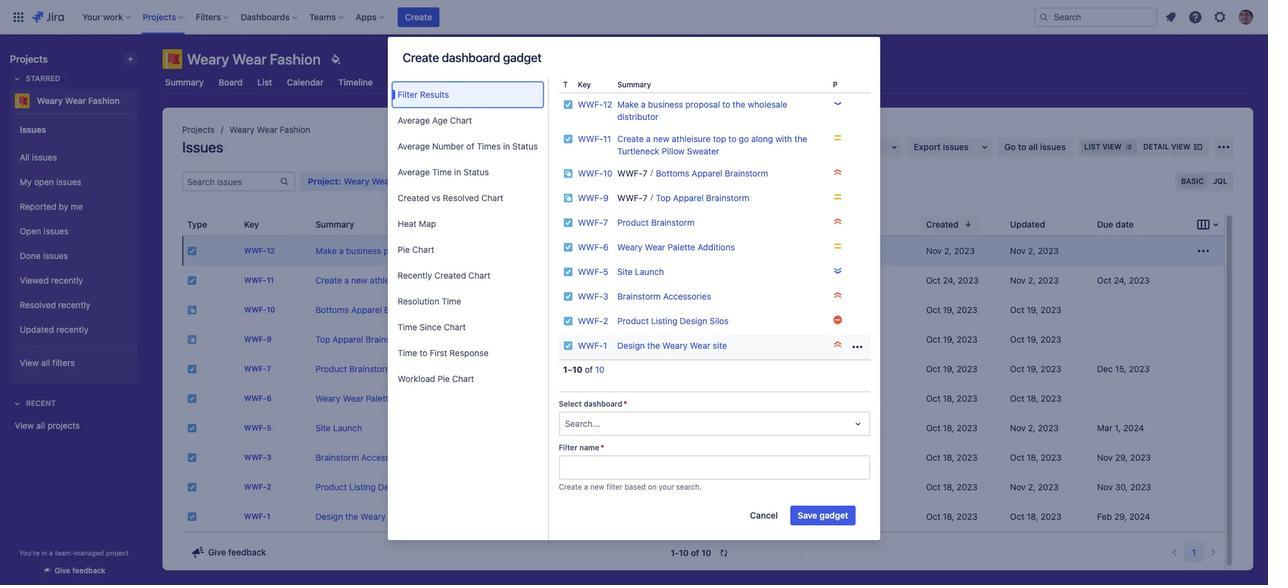 Task type: describe. For each thing, give the bounding box(es) containing it.
your
[[659, 483, 674, 492]]

resolution for resolution time
[[398, 296, 440, 307]]

viewed recently
[[20, 275, 83, 285]]

save gadget
[[798, 510, 849, 521]]

1 vertical spatial status
[[464, 167, 489, 177]]

recently created chart button
[[393, 264, 543, 288]]

* for select dashboard *
[[624, 400, 627, 409]]

0 vertical spatial top
[[656, 193, 671, 203]]

heat map button
[[393, 212, 543, 236]]

make a business proposal to the wholesale distributor link for create a new athleisure top to go along with the turtleneck pillow sweater link related to weary wear palette additions link related to brainstorm accessories 'link' associated with wwf-2 link related to the wwf-12 link associated with medium high image
[[618, 99, 788, 122]]

make inside wwf-12 make a business proposal to the wholesale distributor
[[618, 99, 639, 110]]

0 vertical spatial status
[[513, 141, 538, 151]]

pillow for weary wear palette additions link related to brainstorm accessories 'link' associated with wwf-2 link related to the wwf-12 link associated with medium high image
[[662, 146, 685, 156]]

1 inside issues element
[[267, 513, 270, 522]]

0 vertical spatial top apparel brainstorm
[[656, 193, 750, 203]]

feedback for give feedback button to the right
[[228, 547, 266, 558]]

1 horizontal spatial give
[[208, 547, 226, 558]]

due date
[[1098, 219, 1134, 229]]

time left since
[[398, 322, 417, 333]]

mar
[[1098, 423, 1113, 434]]

go
[[1005, 142, 1016, 152]]

apparel for rightmost the top apparel brainstorm link
[[673, 193, 704, 203]]

search.
[[676, 483, 702, 492]]

–
[[568, 365, 573, 375]]

dec 15, 2023
[[1098, 364, 1150, 374]]

give feedback for give feedback button to the right
[[208, 547, 266, 558]]

site for medium high icon
[[316, 423, 331, 434]]

1 horizontal spatial bottoms apparel brainstorm link
[[656, 168, 768, 179]]

type button
[[182, 216, 227, 233]]

average age chart button
[[393, 108, 543, 133]]

cancel button
[[743, 506, 786, 526]]

wwf-3 for medium high icon
[[244, 453, 272, 463]]

recently
[[398, 270, 432, 281]]

10 link
[[595, 365, 605, 375]]

2 for the wwf-12 link associated with medium high icon wwf-2 link
[[267, 483, 271, 492]]

open export issues dropdown image
[[978, 140, 992, 155]]

starred
[[26, 74, 60, 83]]

project settings link
[[625, 71, 694, 94]]

turtleneck for brainstorm accessories 'link' associated with wwf-2 link related to the wwf-12 link associated with medium high image
[[618, 146, 660, 156]]

filter results
[[398, 89, 449, 100]]

summary for summary button
[[316, 219, 354, 229]]

row containing design the weary wear site
[[182, 502, 1225, 532]]

12 for wwf-12
[[267, 247, 275, 256]]

brainstorm accessories link for wwf-2 link related to the wwf-12 link associated with medium high image
[[618, 291, 711, 302]]

done issues
[[20, 250, 68, 261]]

export
[[914, 142, 941, 152]]

1,
[[1115, 423, 1121, 434]]

you're
[[19, 549, 40, 557]]

top apparel brainstorm inside issues element
[[316, 334, 409, 345]]

0 horizontal spatial top apparel brainstorm link
[[316, 334, 409, 345]]

7 inside row
[[267, 365, 271, 374]]

2024 for mar 1, 2024
[[1124, 423, 1145, 434]]

1 vertical spatial filter
[[607, 483, 623, 492]]

settings
[[658, 77, 691, 87]]

timeline
[[338, 77, 373, 87]]

p inside "p" button
[[683, 219, 689, 229]]

group containing all issues
[[15, 142, 133, 346]]

0 vertical spatial in
[[503, 141, 510, 151]]

medium image for medium high icon
[[683, 335, 693, 345]]

chart down map
[[412, 244, 434, 255]]

business inside wwf-12 make a business proposal to the wholesale distributor
[[648, 99, 683, 110]]

results
[[420, 89, 449, 100]]

feb
[[1098, 512, 1112, 522]]

bottoms apparel brainstorm for the rightmost bottoms apparel brainstorm link
[[656, 168, 768, 179]]

pages
[[428, 77, 453, 87]]

workload
[[398, 374, 435, 384]]

1 horizontal spatial top apparel brainstorm link
[[656, 193, 750, 203]]

heat
[[398, 219, 417, 229]]

3 for wwf-3 link related to wwf-2 link related to the wwf-12 link associated with medium high image
[[603, 291, 609, 302]]

viewed
[[20, 275, 49, 285]]

low image for medium image for medium high icon
[[683, 246, 693, 256]]

site for medium high image
[[618, 267, 633, 277]]

wwf-1 link for wwf-2 link related to the wwf-12 link associated with medium high image
[[578, 341, 607, 351]]

bottoms apparel brainstorm for bottom bottoms apparel brainstorm link
[[316, 305, 428, 315]]

1 horizontal spatial new
[[590, 483, 605, 492]]

accessories for brainstorm accessories 'link' associated with wwf-2 link related to the wwf-12 link associated with medium high image
[[663, 291, 711, 302]]

issues for export issues
[[943, 142, 969, 152]]

make inside issues element
[[316, 246, 337, 256]]

1-10 of 10
[[671, 548, 712, 559]]

of for 10
[[691, 548, 700, 559]]

sorted in descending order image
[[964, 219, 974, 229]]

to inside 'create a new athleisure top to go along with the turtleneck pillow sweater'
[[729, 134, 737, 144]]

issues for open issues
[[44, 226, 69, 236]]

1 vertical spatial fashion
[[88, 95, 120, 106]]

issues right go
[[1040, 142, 1066, 152]]

along for low image in the issues element
[[450, 275, 471, 286]]

athleisure for create a new athleisure top to go along with the turtleneck pillow sweater link related to weary wear palette additions link corresponding to brainstorm accessories 'link' in the issues element
[[370, 275, 409, 286]]

wwf-2 for the wwf-12 link associated with medium high icon wwf-2 link
[[244, 483, 271, 492]]

feedback for the leftmost give feedback button
[[72, 567, 105, 576]]

to inside button
[[420, 348, 428, 358]]

average time in status
[[398, 167, 489, 177]]

resolved recently link
[[15, 293, 133, 318]]

primary element
[[7, 0, 1035, 34]]

wwf-3 link for the wwf-12 link associated with medium high icon wwf-2 link
[[244, 453, 272, 463]]

view all filters link
[[15, 351, 133, 376]]

nov 2, 2023 for product listing design silos
[[1010, 482, 1059, 493]]

view for detail view
[[1172, 142, 1191, 151]]

created inside recently created chart button
[[435, 270, 466, 281]]

0 vertical spatial fashion
[[270, 50, 321, 68]]

forms link
[[385, 71, 416, 94]]

issues element
[[182, 214, 1225, 532]]

on
[[648, 483, 657, 492]]

view all projects
[[15, 421, 80, 431]]

create a new athleisure top to go along with the turtleneck pillow sweater for weary wear palette additions link related to brainstorm accessories 'link' associated with wwf-2 link related to the wwf-12 link associated with medium high image
[[618, 134, 808, 156]]

accessories for brainstorm accessories 'link' in the issues element
[[361, 453, 409, 463]]

site launch for brainstorm accessories 'link' in the issues element
[[316, 423, 362, 434]]

9 for wwf-10 link associated with the wwf-12 link associated with medium high image
[[603, 193, 609, 203]]

filter name *
[[559, 443, 604, 453]]

create button
[[398, 7, 440, 27]]

* for filter name *
[[601, 443, 604, 453]]

due date button
[[1093, 216, 1154, 233]]

row containing product listing design silos
[[182, 473, 1225, 502]]

0 vertical spatial weary wear fashion link
[[10, 89, 133, 113]]

wwf-10 for wwf-10 link associated with the wwf-12 link associated with medium high image
[[578, 168, 613, 179]]

silos for medium high image
[[710, 316, 729, 326]]

Search field
[[1035, 7, 1158, 27]]

site launch for brainstorm accessories 'link' associated with wwf-2 link related to the wwf-12 link associated with medium high image
[[618, 267, 664, 277]]

business inside issues element
[[346, 246, 381, 256]]

2 vertical spatial weary wear fashion
[[230, 124, 310, 135]]

wwf-12
[[244, 247, 275, 256]]

design the weary wear site for medium high image
[[618, 341, 727, 351]]

pie chart
[[398, 244, 434, 255]]

issues inside group
[[20, 124, 46, 135]]

distributor inside wwf-12 make a business proposal to the wholesale distributor
[[618, 111, 659, 122]]

29, for feb
[[1115, 512, 1127, 522]]

1 vertical spatial in
[[454, 167, 461, 177]]

average number of times in status button
[[393, 134, 543, 159]]

go to all issues
[[1005, 142, 1066, 152]]

with for weary wear palette additions link related to brainstorm accessories 'link' associated with wwf-2 link related to the wwf-12 link associated with medium high image
[[776, 134, 792, 144]]

date
[[1116, 219, 1134, 229]]

wwf-10 for wwf-10 link for the wwf-12 link associated with medium high icon
[[244, 306, 275, 315]]

workload pie chart
[[398, 374, 474, 384]]

open
[[20, 226, 41, 236]]

wwf-7 inside row
[[244, 365, 271, 374]]

nov 29, 2023
[[1098, 453, 1151, 463]]

dashboard for gadget
[[442, 50, 500, 65]]

medium image for weary wear palette additions
[[833, 241, 843, 251]]

11 for the wwf-12 link associated with medium high image
[[603, 134, 611, 144]]

2, for site launch
[[1028, 423, 1036, 434]]

recently for updated recently
[[56, 324, 88, 335]]

map
[[419, 219, 436, 229]]

basic
[[1182, 177, 1204, 186]]

1 vertical spatial weary wear fashion
[[37, 95, 120, 106]]

done issues link
[[15, 244, 133, 268]]

export issues
[[914, 142, 969, 152]]

wwf-9 link for wwf-10 link associated with the wwf-12 link associated with medium high image
[[578, 193, 609, 203]]

wwf-5 for the wwf-12 link associated with medium high icon
[[244, 424, 271, 433]]

time down recently created chart
[[442, 296, 461, 307]]

wwf-11 link for wwf-10 link for the wwf-12 link associated with medium high icon
[[244, 276, 274, 285]]

0 vertical spatial all
[[1029, 142, 1038, 152]]

wholesale inside wwf-12 make a business proposal to the wholesale distributor
[[748, 99, 788, 110]]

10 inside issues element
[[267, 306, 275, 315]]

row containing brainstorm accessories
[[182, 443, 1225, 473]]

2 vertical spatial fashion
[[280, 124, 310, 135]]

1 vertical spatial of
[[585, 365, 593, 375]]

1 horizontal spatial weary wear fashion link
[[230, 123, 310, 137]]

nov 2, 2023 for make a business proposal to the wholesale distributor
[[1010, 246, 1059, 256]]

view for view all filters
[[20, 358, 39, 368]]

reports
[[508, 77, 540, 87]]

new for wwf-10 link associated with the wwf-12 link associated with medium high image
[[653, 134, 670, 144]]

create a new filter based on your search.
[[559, 483, 702, 492]]

0 vertical spatial projects
[[10, 54, 48, 65]]

average number of times in status
[[398, 141, 538, 151]]

number
[[432, 141, 464, 151]]

product for medium high image
[[618, 316, 649, 326]]

2 horizontal spatial issues
[[468, 77, 494, 87]]

calendar
[[287, 77, 324, 87]]

15,
[[1116, 364, 1127, 374]]

workload pie chart button
[[393, 367, 543, 392]]

refresh image
[[719, 549, 729, 559]]

save filter button
[[689, 172, 745, 192]]

project
[[106, 549, 129, 557]]

1 inside 1 button
[[1192, 547, 1196, 558]]

weary wear palette additions link for brainstorm accessories 'link' associated with wwf-2 link related to the wwf-12 link associated with medium high image
[[618, 242, 735, 252]]

timeline link
[[336, 71, 375, 94]]

create inside button
[[405, 11, 432, 22]]

my open issues
[[20, 176, 81, 187]]

reports link
[[506, 71, 543, 94]]

projects link
[[182, 123, 215, 137]]

0 vertical spatial key
[[578, 80, 591, 89]]

time to first response button
[[393, 341, 543, 366]]

silos for medium high icon
[[408, 482, 427, 493]]

0 vertical spatial gadget
[[503, 50, 542, 65]]

calendar link
[[285, 71, 326, 94]]

listing for brainstorm accessories 'link' in the issues element
[[349, 482, 376, 493]]

create a new athleisure top to go along with the turtleneck pillow sweater link for weary wear palette additions link related to brainstorm accessories 'link' associated with wwf-2 link related to the wwf-12 link associated with medium high image
[[618, 134, 808, 156]]

1 vertical spatial give
[[55, 567, 70, 576]]

along for low image for medium image corresponding to medium high image
[[752, 134, 773, 144]]

site launch link for weary wear palette additions link related to brainstorm accessories 'link' associated with wwf-2 link related to the wwf-12 link associated with medium high image
[[618, 267, 664, 277]]

pie inside button
[[398, 244, 410, 255]]

resolved recently
[[20, 300, 90, 310]]

create a new athleisure top to go along with the turtleneck pillow sweater for weary wear palette additions link corresponding to brainstorm accessories 'link' in the issues element
[[316, 275, 610, 286]]

dashboard for *
[[584, 400, 623, 409]]

1 button
[[1185, 543, 1204, 563]]

response
[[450, 348, 489, 358]]

open image
[[851, 417, 866, 432]]

me
[[71, 201, 83, 212]]

dec
[[1098, 364, 1113, 374]]

wwf-2 for wwf-2 link related to the wwf-12 link associated with medium high image
[[578, 316, 609, 326]]

medium high image
[[833, 315, 843, 325]]

make a business proposal to the wholesale distributor
[[316, 246, 529, 256]]

row containing bottoms apparel brainstorm
[[182, 296, 1225, 325]]

all issues
[[20, 152, 57, 162]]

1 horizontal spatial give feedback button
[[184, 543, 274, 563]]

recent
[[26, 399, 56, 408]]

1 vertical spatial projects
[[182, 124, 215, 135]]

2 vertical spatial issues
[[182, 139, 223, 156]]

projects
[[47, 421, 80, 431]]

board
[[219, 77, 243, 87]]

wwf-10 link for the wwf-12 link associated with medium high icon
[[244, 306, 275, 315]]

export issues button
[[907, 137, 992, 157]]

issues for done issues
[[43, 250, 68, 261]]

search...
[[565, 419, 600, 429]]

filter inside save filter button
[[718, 176, 737, 187]]

filters
[[52, 358, 75, 368]]

wwf-1 link for the wwf-12 link associated with medium high icon wwf-2 link
[[244, 513, 270, 522]]

product brainstorm link for weary wear palette additions link related to brainstorm accessories 'link' associated with wwf-2 link related to the wwf-12 link associated with medium high image
[[618, 217, 695, 228]]

apparel for bottom bottoms apparel brainstorm link
[[351, 305, 382, 315]]

summary for summary link
[[165, 77, 204, 87]]

bottoms for the rightmost bottoms apparel brainstorm link
[[656, 168, 690, 179]]

0 vertical spatial weary wear fashion
[[187, 50, 321, 68]]

wwf-6 link for brainstorm accessories 'link' in the issues element
[[244, 394, 272, 404]]

1 vertical spatial bottoms apparel brainstorm link
[[316, 305, 428, 315]]

since
[[420, 322, 442, 333]]

sweater for medium high image
[[687, 146, 720, 156]]

all issues link
[[15, 145, 133, 170]]

project settings
[[627, 77, 691, 87]]

0 horizontal spatial give feedback button
[[35, 561, 113, 581]]

times
[[477, 141, 501, 151]]

proposal inside wwf-12 make a business proposal to the wholesale distributor
[[686, 99, 720, 110]]

6 for wwf-6 link related to brainstorm accessories 'link' associated with wwf-2 link related to the wwf-12 link associated with medium high image
[[603, 242, 609, 252]]



Task type: vqa. For each thing, say whether or not it's contained in the screenshot.


Task type: locate. For each thing, give the bounding box(es) containing it.
proposal inside issues element
[[384, 246, 418, 256]]

wwf-1 for wwf-2 link related to the wwf-12 link associated with medium high image
[[578, 341, 607, 351]]

dashboard up "filter results" button
[[442, 50, 500, 65]]

1 horizontal spatial 2
[[603, 316, 609, 326]]

along inside issues element
[[450, 275, 471, 286]]

row containing top apparel brainstorm
[[182, 325, 1225, 355]]

site inside issues element
[[316, 423, 331, 434]]

1 vertical spatial 6
[[267, 394, 272, 404]]

create dashboard gadget
[[403, 50, 542, 65]]

list right board
[[257, 77, 272, 87]]

0 horizontal spatial wwf-9
[[244, 335, 272, 344]]

time since chart button
[[393, 315, 543, 340]]

list right go to all issues
[[1085, 142, 1101, 151]]

filter down forms
[[398, 89, 418, 100]]

jira image
[[32, 10, 64, 24], [32, 10, 64, 24]]

average left age
[[398, 115, 430, 126]]

group
[[15, 113, 133, 383], [15, 142, 133, 346]]

12 inside wwf-12 make a business proposal to the wholesale distributor
[[603, 99, 612, 110]]

1 – 10 of 10
[[563, 365, 605, 375]]

create a new athleisure top to go along with the turtleneck pillow sweater inside row
[[316, 275, 610, 286]]

chart right since
[[444, 322, 466, 333]]

open
[[34, 176, 54, 187]]

bottoms apparel brainstorm inside row
[[316, 305, 428, 315]]

resolution up lowest icon
[[830, 219, 873, 229]]

product listing design silos link
[[618, 316, 729, 326], [316, 482, 427, 493]]

view right detail
[[1172, 142, 1191, 151]]

average
[[398, 115, 430, 126], [398, 141, 430, 151], [398, 167, 430, 177]]

wwf-11 for the wwf-12 link associated with medium high icon
[[244, 276, 274, 285]]

0 horizontal spatial resolved
[[20, 300, 56, 310]]

2 average from the top
[[398, 141, 430, 151]]

all for filters
[[41, 358, 50, 368]]

site for medium high icon
[[411, 512, 425, 522]]

athleisure down wwf-12 make a business proposal to the wholesale distributor
[[672, 134, 711, 144]]

view inside group
[[20, 358, 39, 368]]

key right t
[[578, 80, 591, 89]]

new left recently
[[351, 275, 368, 286]]

1 vertical spatial bottoms
[[316, 305, 349, 315]]

6 row from the top
[[182, 384, 1225, 414]]

design the weary wear site inside issues element
[[316, 512, 425, 522]]

6 inside issues element
[[267, 394, 272, 404]]

2, for make a business proposal to the wholesale distributor
[[1028, 246, 1036, 256]]

1 horizontal spatial launch
[[635, 267, 664, 277]]

1 horizontal spatial low image
[[833, 99, 843, 108]]

1 24, from the left
[[943, 275, 956, 286]]

wwf-6 inside row
[[244, 394, 272, 404]]

all for projects
[[36, 421, 45, 431]]

wwf-3 inside issues element
[[244, 453, 272, 463]]

bottoms inside row
[[316, 305, 349, 315]]

name
[[580, 443, 600, 453]]

key up wwf-12 on the top left of the page
[[244, 219, 259, 229]]

0 horizontal spatial make
[[316, 246, 337, 256]]

oct 19, 2023
[[926, 305, 978, 315], [1010, 305, 1062, 315], [926, 334, 978, 345], [1010, 334, 1062, 345], [926, 364, 978, 374], [1010, 364, 1062, 374]]

by
[[59, 201, 68, 212]]

2024 right 1,
[[1124, 423, 1145, 434]]

1 horizontal spatial design the weary wear site
[[618, 341, 727, 351]]

type
[[187, 219, 207, 229]]

new left based
[[590, 483, 605, 492]]

pages link
[[426, 71, 455, 94]]

average up created vs resolved chart
[[398, 167, 430, 177]]

wholesale inside row
[[446, 246, 486, 256]]

wwf-9 for medium high image
[[578, 193, 609, 203]]

chart down pie chart button
[[469, 270, 491, 281]]

go
[[739, 134, 749, 144], [437, 275, 447, 286]]

resolution button
[[825, 216, 893, 233]]

row containing make a business proposal to the wholesale distributor
[[182, 236, 1225, 266]]

additions down workload
[[396, 393, 433, 404]]

bottoms apparel brainstorm link down recently
[[316, 305, 428, 315]]

recently down viewed recently link
[[58, 300, 90, 310]]

wwf-
[[578, 99, 603, 110], [578, 134, 603, 144], [578, 168, 603, 179], [618, 168, 643, 179], [578, 193, 603, 203], [618, 193, 643, 203], [578, 217, 603, 228], [578, 242, 603, 252], [244, 247, 267, 256], [578, 267, 603, 277], [244, 276, 267, 285], [578, 291, 603, 302], [244, 306, 267, 315], [578, 316, 603, 326], [244, 335, 267, 344], [578, 341, 603, 351], [244, 365, 267, 374], [244, 394, 267, 404], [244, 424, 267, 433], [244, 453, 267, 463], [244, 483, 267, 492], [244, 513, 267, 522]]

wwf-7
[[618, 168, 648, 179], [618, 193, 648, 203], [578, 217, 608, 228], [244, 365, 271, 374]]

task image
[[563, 100, 573, 110], [563, 243, 573, 252], [187, 246, 197, 256], [563, 267, 573, 277], [187, 394, 197, 404], [187, 512, 197, 522]]

done inside issues element
[[830, 275, 851, 286]]

bottoms apparel brainstorm up "p" button
[[656, 168, 768, 179]]

10 row from the top
[[182, 502, 1225, 532]]

1 horizontal spatial save
[[798, 510, 818, 521]]

additions down "p" button
[[698, 242, 735, 252]]

average for average time in status
[[398, 167, 430, 177]]

weary wear fashion link down starred at the left of the page
[[10, 89, 133, 113]]

create a new athleisure top to go along with the turtleneck pillow sweater up resolution time button
[[316, 275, 610, 286]]

1 horizontal spatial *
[[624, 400, 627, 409]]

9 row from the top
[[182, 473, 1225, 502]]

group containing issues
[[15, 113, 133, 383]]

design the weary wear site for medium high icon
[[316, 512, 425, 522]]

weary wear fashion down "list" link
[[230, 124, 310, 135]]

wear
[[232, 50, 267, 68], [65, 95, 86, 106], [257, 124, 278, 135], [645, 242, 666, 252], [690, 341, 711, 351], [343, 393, 364, 404], [388, 512, 409, 522]]

wwf-11 link for wwf-10 link associated with the wwf-12 link associated with medium high image
[[578, 134, 611, 144]]

medium image
[[833, 192, 843, 202], [683, 335, 693, 345]]

0 vertical spatial 12
[[603, 99, 612, 110]]

create a new athleisure top to go along with the turtleneck pillow sweater
[[618, 134, 808, 156], [316, 275, 610, 286]]

1 horizontal spatial issues
[[182, 139, 223, 156]]

1 horizontal spatial site
[[618, 267, 633, 277]]

0 horizontal spatial business
[[346, 246, 381, 256]]

11 for the wwf-12 link associated with medium high icon
[[267, 276, 274, 285]]

1 horizontal spatial view
[[1172, 142, 1191, 151]]

chart down average time in status button
[[482, 193, 504, 203]]

1 horizontal spatial product listing design silos link
[[618, 316, 729, 326]]

sweater inside issues element
[[578, 275, 610, 286]]

issues up all issues on the left
[[20, 124, 46, 135]]

brainstorm accessories inside issues element
[[316, 453, 409, 463]]

weary
[[187, 50, 229, 68], [37, 95, 63, 106], [230, 124, 255, 135], [618, 242, 643, 252], [663, 341, 688, 351], [316, 393, 341, 404], [361, 512, 386, 522]]

issues inside button
[[943, 142, 969, 152]]

product brainstorm for medium high icon
[[316, 364, 393, 374]]

1 vertical spatial wwf-6
[[244, 394, 272, 404]]

give feedback for the leftmost give feedback button
[[55, 567, 105, 576]]

5 inside row
[[267, 424, 271, 433]]

wwf-1 inside row
[[244, 513, 270, 522]]

team-
[[55, 549, 74, 557]]

done
[[20, 250, 41, 261], [830, 275, 851, 286]]

0 vertical spatial brainstorm accessories link
[[618, 291, 711, 302]]

updated inside button
[[1010, 219, 1046, 229]]

weary wear palette additions inside issues element
[[316, 393, 433, 404]]

proposal down settings
[[686, 99, 720, 110]]

make a business proposal to the wholesale distributor link down settings
[[618, 99, 788, 122]]

wwf-5
[[578, 267, 609, 277], [244, 424, 271, 433]]

1 horizontal spatial bottoms
[[656, 168, 690, 179]]

brainstorm accessories link inside issues element
[[316, 453, 409, 463]]

of left 10 link
[[585, 365, 593, 375]]

the inside wwf-12 make a business proposal to the wholesale distributor
[[733, 99, 746, 110]]

feb 29, 2024
[[1098, 512, 1151, 522]]

2 vertical spatial in
[[42, 549, 47, 557]]

resolution down recently
[[398, 296, 440, 307]]

resolved inside group
[[20, 300, 56, 310]]

additions for weary wear palette additions link corresponding to brainstorm accessories 'link' in the issues element
[[396, 393, 433, 404]]

wwf-11
[[578, 134, 611, 144], [244, 276, 274, 285]]

3 average from the top
[[398, 167, 430, 177]]

chart right age
[[450, 115, 472, 126]]

0 vertical spatial turtleneck
[[618, 146, 660, 156]]

launch for site launch link associated with weary wear palette additions link corresponding to brainstorm accessories 'link' in the issues element
[[333, 423, 362, 434]]

1 vertical spatial sweater
[[578, 275, 610, 286]]

0 vertical spatial wwf-2 link
[[578, 316, 609, 326]]

view left filters
[[20, 358, 39, 368]]

issues down create dashboard gadget
[[468, 77, 494, 87]]

done up medium high image
[[830, 275, 851, 286]]

in up created vs resolved chart
[[454, 167, 461, 177]]

1 horizontal spatial 5
[[603, 267, 609, 277]]

design the weary wear site link for "product listing design silos" link related to brainstorm accessories 'link' in the issues element
[[316, 512, 425, 522]]

to inside wwf-12 make a business proposal to the wholesale distributor
[[723, 99, 731, 110]]

silos inside issues element
[[408, 482, 427, 493]]

2 group from the top
[[15, 142, 133, 346]]

0 horizontal spatial updated
[[20, 324, 54, 335]]

listing
[[651, 316, 678, 326], [349, 482, 376, 493]]

row containing create a new athleisure top to go along with the turtleneck pillow sweater
[[182, 266, 1225, 296]]

top up the resolution time
[[411, 275, 424, 286]]

chart for average age chart
[[450, 115, 472, 126]]

weary wear fashion link
[[10, 89, 133, 113], [230, 123, 310, 137]]

a inside wwf-12 make a business proposal to the wholesale distributor
[[641, 99, 646, 110]]

in right times
[[503, 141, 510, 151]]

0 vertical spatial along
[[752, 134, 773, 144]]

resolved down viewed
[[20, 300, 56, 310]]

bottoms apparel brainstorm
[[656, 168, 768, 179], [316, 305, 428, 315]]

None field
[[560, 457, 870, 479]]

summary link
[[163, 71, 206, 94]]

time up workload
[[398, 348, 417, 358]]

filter results button
[[393, 83, 543, 107]]

due
[[1098, 219, 1114, 229]]

1 vertical spatial launch
[[333, 423, 362, 434]]

of inside button
[[467, 141, 475, 151]]

product brainstorm link inside row
[[316, 364, 393, 374]]

wwf-12 link
[[578, 99, 612, 110], [244, 247, 275, 256]]

1 horizontal spatial top
[[656, 193, 671, 203]]

with for weary wear palette additions link corresponding to brainstorm accessories 'link' in the issues element
[[474, 275, 490, 286]]

create a new athleisure top to go along with the turtleneck pillow sweater link up save filter
[[618, 134, 808, 156]]

0 vertical spatial bottoms
[[656, 168, 690, 179]]

wwf-11 link inside row
[[244, 276, 274, 285]]

brainstorm accessories for medium high image
[[618, 291, 711, 302]]

wwf-2 link for the wwf-12 link associated with medium high icon
[[244, 483, 271, 492]]

1 vertical spatial design the weary wear site
[[316, 512, 425, 522]]

top up save filter
[[713, 134, 726, 144]]

7 row from the top
[[182, 414, 1225, 443]]

24,
[[943, 275, 956, 286], [1114, 275, 1127, 286]]

top inside issues element
[[411, 275, 424, 286]]

0 horizontal spatial top
[[316, 334, 330, 345]]

filter for filter results
[[398, 89, 418, 100]]

dashboard
[[442, 50, 500, 65], [584, 400, 623, 409]]

lowest image
[[833, 266, 843, 276]]

2 view from the left
[[1172, 142, 1191, 151]]

2 inside row
[[267, 483, 271, 492]]

summary inside button
[[316, 219, 354, 229]]

make
[[618, 99, 639, 110], [316, 246, 337, 256]]

make a business proposal to the wholesale distributor link for create a new athleisure top to go along with the turtleneck pillow sweater link related to weary wear palette additions link corresponding to brainstorm accessories 'link' in the issues element
[[316, 246, 529, 256]]

make a business proposal to the wholesale distributor link
[[618, 99, 788, 122], [316, 246, 529, 256]]

0 vertical spatial additions
[[698, 242, 735, 252]]

proposal down heat
[[384, 246, 418, 256]]

created inside created vs resolved chart button
[[398, 193, 429, 203]]

* right select
[[624, 400, 627, 409]]

0 vertical spatial p
[[833, 80, 838, 89]]

collapse starred projects image
[[10, 71, 25, 86]]

business
[[648, 99, 683, 110], [346, 246, 381, 256]]

accessories inside row
[[361, 453, 409, 463]]

product listing design silos link for brainstorm accessories 'link' in the issues element
[[316, 482, 427, 493]]

distributor up recently created chart button
[[488, 246, 529, 256]]

0 vertical spatial design the weary wear site
[[618, 341, 727, 351]]

wwf-1
[[578, 341, 607, 351], [244, 513, 270, 522]]

created for created
[[926, 219, 959, 229]]

0 horizontal spatial wwf-2 link
[[244, 483, 271, 492]]

go for the wwf-12 link associated with medium high icon
[[437, 275, 447, 286]]

12 inside issues element
[[267, 247, 275, 256]]

0 horizontal spatial low image
[[683, 246, 693, 256]]

0 horizontal spatial 2
[[267, 483, 271, 492]]

1 vertical spatial listing
[[349, 482, 376, 493]]

2 row from the top
[[182, 266, 1225, 296]]

pillow inside 'create a new athleisure top to go along with the turtleneck pillow sweater'
[[662, 146, 685, 156]]

recently for viewed recently
[[51, 275, 83, 285]]

to
[[723, 99, 731, 110], [729, 134, 737, 144], [1018, 142, 1027, 152], [421, 246, 429, 256], [427, 275, 435, 286], [420, 348, 428, 358]]

5 for wwf-3 link related to wwf-2 link related to the wwf-12 link associated with medium high image
[[603, 267, 609, 277]]

wwf-5 link for wwf-3 link for the wwf-12 link associated with medium high icon wwf-2 link
[[244, 424, 271, 433]]

8 row from the top
[[182, 443, 1225, 473]]

athleisure down pie chart
[[370, 275, 409, 286]]

1 vertical spatial 2024
[[1130, 512, 1151, 522]]

done for done
[[830, 275, 851, 286]]

weary wear fashion down starred at the left of the page
[[37, 95, 120, 106]]

chart for recently created chart
[[469, 270, 491, 281]]

launch inside row
[[333, 423, 362, 434]]

1 vertical spatial wwf-6 link
[[244, 394, 272, 404]]

t
[[563, 80, 568, 89]]

resolution for resolution
[[830, 219, 873, 229]]

resolved right vs
[[443, 193, 479, 203]]

wwf-11 for the wwf-12 link associated with medium high image
[[578, 134, 611, 144]]

create a new athleisure top to go along with the turtleneck pillow sweater up save filter
[[618, 134, 808, 156]]

give
[[208, 547, 226, 558], [55, 567, 70, 576]]

0 vertical spatial site launch link
[[618, 267, 664, 277]]

1 vertical spatial business
[[346, 246, 381, 256]]

listing for brainstorm accessories 'link' associated with wwf-2 link related to the wwf-12 link associated with medium high image
[[651, 316, 678, 326]]

2 medium image from the top
[[833, 241, 843, 251]]

collapse recent projects image
[[10, 397, 25, 411]]

updated inside group
[[20, 324, 54, 335]]

9 for wwf-10 link for the wwf-12 link associated with medium high icon
[[267, 335, 272, 344]]

all right go
[[1029, 142, 1038, 152]]

oct 24, 2023 down due date button
[[1098, 275, 1150, 286]]

recently down the done issues link
[[51, 275, 83, 285]]

issues down all issues link
[[56, 176, 81, 187]]

go up the resolution time
[[437, 275, 447, 286]]

create banner
[[0, 0, 1269, 34]]

12 for wwf-12 make a business proposal to the wholesale distributor
[[603, 99, 612, 110]]

wwf-3 link
[[578, 291, 609, 302], [244, 453, 272, 463]]

distributor down project
[[618, 111, 659, 122]]

issues for all issues
[[32, 152, 57, 162]]

0 vertical spatial palette
[[668, 242, 696, 252]]

24, down due date button
[[1114, 275, 1127, 286]]

weary wear fashion
[[187, 50, 321, 68], [37, 95, 120, 106], [230, 124, 310, 135]]

new down wwf-12 make a business proposal to the wholesale distributor
[[653, 134, 670, 144]]

status right times
[[513, 141, 538, 151]]

top inside issues element
[[316, 334, 330, 345]]

1 medium image from the top
[[833, 133, 843, 143]]

resolved inside created vs resolved chart button
[[443, 193, 479, 203]]

bottoms apparel brainstorm down recently
[[316, 305, 428, 315]]

0 horizontal spatial in
[[42, 549, 47, 557]]

0 horizontal spatial p
[[683, 219, 689, 229]]

time to first response
[[398, 348, 489, 358]]

done down open
[[20, 250, 41, 261]]

0 horizontal spatial new
[[351, 275, 368, 286]]

task image
[[563, 134, 573, 144], [563, 218, 573, 228], [187, 276, 197, 286], [563, 292, 573, 302], [563, 317, 573, 326], [563, 341, 573, 351], [187, 365, 197, 374], [187, 424, 197, 434], [187, 453, 197, 463], [187, 483, 197, 493]]

None text field
[[565, 418, 567, 430]]

make a business proposal to the wholesale distributor link up recently
[[316, 246, 529, 256]]

listing inside issues element
[[349, 482, 376, 493]]

distributor inside issues element
[[488, 246, 529, 256]]

0 vertical spatial wholesale
[[748, 99, 788, 110]]

1 horizontal spatial resolution
[[830, 219, 873, 229]]

1 horizontal spatial 6
[[603, 242, 609, 252]]

1 horizontal spatial additions
[[698, 242, 735, 252]]

medium image for create a new athleisure top to go along with the turtleneck pillow sweater
[[833, 133, 843, 143]]

all down recent on the bottom left of page
[[36, 421, 45, 431]]

search image
[[1039, 12, 1049, 22]]

5 row from the top
[[182, 355, 1225, 384]]

recently down the resolved recently link
[[56, 324, 88, 335]]

0 vertical spatial accessories
[[663, 291, 711, 302]]

issues up the viewed recently
[[43, 250, 68, 261]]

19,
[[943, 305, 955, 315], [1027, 305, 1039, 315], [943, 334, 955, 345], [1027, 334, 1039, 345], [943, 364, 955, 374], [1027, 364, 1039, 374]]

updated down resolved recently
[[20, 324, 54, 335]]

athleisure inside row
[[370, 275, 409, 286]]

weary wear palette additions link for brainstorm accessories 'link' in the issues element
[[316, 393, 433, 404]]

in right you're
[[42, 549, 47, 557]]

1 group from the top
[[15, 113, 133, 383]]

key inside button
[[244, 219, 259, 229]]

launch
[[635, 267, 664, 277], [333, 423, 362, 434]]

weary wear palette additions link down "p" button
[[618, 242, 735, 252]]

the inside 'create a new athleisure top to go along with the turtleneck pillow sweater'
[[795, 134, 808, 144]]

1
[[603, 341, 607, 351], [563, 365, 568, 375], [267, 513, 270, 522], [1192, 547, 1196, 558]]

wwf-2 link
[[578, 316, 609, 326], [244, 483, 271, 492]]

1 vertical spatial wwf-3
[[244, 453, 272, 463]]

sub task image
[[563, 169, 573, 179], [563, 193, 573, 203], [187, 305, 197, 315], [187, 335, 197, 345]]

palette inside issues element
[[366, 393, 394, 404]]

wwf-5 inside issues element
[[244, 424, 271, 433]]

tab list containing issues
[[155, 71, 1261, 94]]

0 horizontal spatial 3
[[267, 453, 272, 463]]

1 oct 24, 2023 from the left
[[926, 275, 979, 286]]

summary button
[[311, 216, 374, 233]]

product brainstorm inside issues element
[[316, 364, 393, 374]]

oct 24, 2023 down created button
[[926, 275, 979, 286]]

1 vertical spatial wwf-10 link
[[244, 306, 275, 315]]

0 horizontal spatial athleisure
[[370, 275, 409, 286]]

18,
[[943, 393, 955, 404], [1027, 393, 1039, 404], [943, 423, 955, 434], [943, 453, 955, 463], [1027, 453, 1039, 463], [943, 482, 955, 493], [943, 512, 955, 522], [1027, 512, 1039, 522]]

product
[[618, 217, 649, 228], [618, 316, 649, 326], [316, 364, 347, 374], [316, 482, 347, 493]]

mar 1, 2024
[[1098, 423, 1145, 434]]

low image inside issues element
[[683, 246, 693, 256]]

gadget inside button
[[820, 510, 849, 521]]

0 vertical spatial 5
[[603, 267, 609, 277]]

0 vertical spatial athleisure
[[672, 134, 711, 144]]

0 vertical spatial site launch
[[618, 267, 664, 277]]

first
[[430, 348, 447, 358]]

select dashboard *
[[559, 400, 627, 409]]

bottoms apparel brainstorm link
[[656, 168, 768, 179], [316, 305, 428, 315]]

1 vertical spatial wwf-2 link
[[244, 483, 271, 492]]

wwf-2 inside issues element
[[244, 483, 271, 492]]

2023
[[954, 246, 975, 256], [1038, 246, 1059, 256], [958, 275, 979, 286], [1038, 275, 1059, 286], [1129, 275, 1150, 286], [957, 305, 978, 315], [1041, 305, 1062, 315], [957, 334, 978, 345], [1041, 334, 1062, 345], [957, 364, 978, 374], [1041, 364, 1062, 374], [1129, 364, 1150, 374], [957, 393, 978, 404], [1041, 393, 1062, 404], [957, 423, 978, 434], [1038, 423, 1059, 434], [957, 453, 978, 463], [1041, 453, 1062, 463], [1131, 453, 1151, 463], [957, 482, 978, 493], [1038, 482, 1059, 493], [1131, 482, 1152, 493], [957, 512, 978, 522], [1041, 512, 1062, 522]]

business down summary button
[[346, 246, 381, 256]]

0 vertical spatial resolved
[[443, 193, 479, 203]]

1 vertical spatial additions
[[396, 393, 433, 404]]

0 horizontal spatial wwf-2
[[244, 483, 271, 492]]

pillow inside row
[[552, 275, 575, 286]]

0 horizontal spatial issues
[[20, 124, 46, 135]]

wwf-6 link
[[578, 242, 609, 252], [244, 394, 272, 404]]

tab list
[[155, 71, 1261, 94]]

resolution inside issues element
[[830, 219, 873, 229]]

list link
[[255, 71, 275, 94]]

product listing design silos inside issues element
[[316, 482, 427, 493]]

of right 1-
[[691, 548, 700, 559]]

issues right all
[[32, 152, 57, 162]]

1 vertical spatial make
[[316, 246, 337, 256]]

make a business proposal to the wholesale distributor link inside row
[[316, 246, 529, 256]]

project
[[627, 77, 656, 87]]

0 vertical spatial feedback
[[228, 547, 266, 558]]

created left vs
[[398, 193, 429, 203]]

wwf-6 for wwf-6 link for brainstorm accessories 'link' in the issues element
[[244, 394, 272, 404]]

additions inside row
[[396, 393, 433, 404]]

1 horizontal spatial wwf-9 link
[[578, 193, 609, 203]]

2, for product listing design silos
[[1028, 482, 1036, 493]]

1 vertical spatial silos
[[408, 482, 427, 493]]

1 vertical spatial create a new athleisure top to go along with the turtleneck pillow sweater link
[[316, 275, 610, 286]]

29, up 30,
[[1116, 453, 1128, 463]]

recently created chart
[[398, 270, 491, 281]]

0 horizontal spatial product listing design silos link
[[316, 482, 427, 493]]

filter inside button
[[398, 89, 418, 100]]

1 horizontal spatial of
[[585, 365, 593, 375]]

2024 down nov 30, 2023 at right
[[1130, 512, 1151, 522]]

site inside issues element
[[411, 512, 425, 522]]

2 24, from the left
[[1114, 275, 1127, 286]]

11 inside issues element
[[267, 276, 274, 285]]

wwf-11 inside issues element
[[244, 276, 274, 285]]

weary wear palette additions link down workload
[[316, 393, 433, 404]]

0 horizontal spatial give
[[55, 567, 70, 576]]

based
[[625, 483, 646, 492]]

all left filters
[[41, 358, 50, 368]]

view left detail
[[1103, 142, 1122, 151]]

Search issues text field
[[184, 173, 280, 190]]

1 average from the top
[[398, 115, 430, 126]]

updated recently link
[[15, 318, 133, 342]]

time since chart
[[398, 322, 466, 333]]

3 for wwf-3 link for the wwf-12 link associated with medium high icon wwf-2 link
[[267, 453, 272, 463]]

sweater for medium high icon
[[578, 275, 610, 286]]

row containing product brainstorm
[[182, 355, 1225, 384]]

view all filters
[[20, 358, 75, 368]]

in
[[503, 141, 510, 151], [454, 167, 461, 177], [42, 549, 47, 557]]

wwf-6
[[578, 242, 609, 252], [244, 394, 272, 404]]

row containing weary wear palette additions
[[182, 384, 1225, 414]]

turtleneck inside issues element
[[508, 275, 550, 286]]

4 row from the top
[[182, 325, 1225, 355]]

site for medium high image
[[713, 341, 727, 351]]

pie down time to first response
[[438, 374, 450, 384]]

chart for time since chart
[[444, 322, 466, 333]]

0 vertical spatial wwf-11 link
[[578, 134, 611, 144]]

1 horizontal spatial brainstorm accessories
[[618, 291, 711, 302]]

wwf-9 inside issues element
[[244, 335, 272, 344]]

palette for weary wear palette additions link corresponding to brainstorm accessories 'link' in the issues element
[[366, 393, 394, 404]]

3 inside issues element
[[267, 453, 272, 463]]

1 horizontal spatial weary wear palette additions link
[[618, 242, 735, 252]]

weary wear fashion link down "list" link
[[230, 123, 310, 137]]

product listing design silos
[[618, 316, 729, 326], [316, 482, 427, 493]]

wwf-9 for medium high icon
[[244, 335, 272, 344]]

0 vertical spatial created
[[398, 193, 429, 203]]

updated for updated recently
[[20, 324, 54, 335]]

wwf-6 for wwf-6 link related to brainstorm accessories 'link' associated with wwf-2 link related to the wwf-12 link associated with medium high image
[[578, 242, 609, 252]]

nov 2, 2023 for site launch
[[1010, 423, 1059, 434]]

wwf-6 link for brainstorm accessories 'link' associated with wwf-2 link related to the wwf-12 link associated with medium high image
[[578, 242, 609, 252]]

projects down summary link
[[182, 124, 215, 135]]

pie inside button
[[438, 374, 450, 384]]

all
[[20, 152, 30, 162]]

status down average number of times in status button
[[464, 167, 489, 177]]

10
[[603, 168, 613, 179], [267, 306, 275, 315], [573, 365, 583, 375], [595, 365, 605, 375], [679, 548, 689, 559], [702, 548, 712, 559]]

product listing design silos for medium high icon
[[316, 482, 427, 493]]

with inside issues element
[[474, 275, 490, 286]]

projects up collapse starred projects "image"
[[10, 54, 48, 65]]

1 vertical spatial 2
[[267, 483, 271, 492]]

product for highest icon
[[618, 217, 649, 228]]

save for save filter
[[696, 176, 716, 187]]

0 vertical spatial product listing design silos
[[618, 316, 729, 326]]

2 horizontal spatial summary
[[618, 80, 651, 89]]

0 vertical spatial give feedback
[[208, 547, 266, 558]]

0 vertical spatial 11
[[603, 134, 611, 144]]

palette for weary wear palette additions link related to brainstorm accessories 'link' associated with wwf-2 link related to the wwf-12 link associated with medium high image
[[668, 242, 696, 252]]

new inside row
[[351, 275, 368, 286]]

2 oct 24, 2023 from the left
[[1098, 275, 1150, 286]]

apparel
[[692, 168, 723, 179], [673, 193, 704, 203], [351, 305, 382, 315], [333, 334, 363, 345]]

pie
[[398, 244, 410, 255], [438, 374, 450, 384]]

weary wear palette additions for the wwf-12 link associated with medium high image
[[618, 242, 735, 252]]

1 horizontal spatial design the weary wear site link
[[618, 341, 727, 351]]

updated button
[[1006, 216, 1065, 233]]

wwf- inside wwf-12 make a business proposal to the wholesale distributor
[[578, 99, 603, 110]]

brainstorm accessories for medium high icon
[[316, 453, 409, 463]]

time up vs
[[432, 167, 452, 177]]

launch for site launch link for weary wear palette additions link related to brainstorm accessories 'link' associated with wwf-2 link related to the wwf-12 link associated with medium high image
[[635, 267, 664, 277]]

pillow for weary wear palette additions link corresponding to brainstorm accessories 'link' in the issues element
[[552, 275, 575, 286]]

the
[[733, 99, 746, 110], [795, 134, 808, 144], [431, 246, 444, 256], [493, 275, 506, 286], [647, 341, 660, 351], [345, 512, 358, 522]]

1 vertical spatial created
[[926, 219, 959, 229]]

0 vertical spatial medium image
[[833, 192, 843, 202]]

1 horizontal spatial resolved
[[443, 193, 479, 203]]

2 horizontal spatial of
[[691, 548, 700, 559]]

done inside group
[[20, 250, 41, 261]]

of left times
[[467, 141, 475, 151]]

row containing site launch
[[182, 414, 1225, 443]]

0 vertical spatial site
[[713, 341, 727, 351]]

nov 2, 2023
[[926, 246, 975, 256], [1010, 246, 1059, 256], [1010, 275, 1059, 286], [1010, 423, 1059, 434], [1010, 482, 1059, 493]]

make down project
[[618, 99, 639, 110]]

average down average age chart
[[398, 141, 430, 151]]

1 view from the left
[[1103, 142, 1122, 151]]

highest image
[[833, 167, 843, 177], [833, 291, 843, 301], [683, 305, 693, 315], [833, 340, 843, 350], [683, 365, 693, 374], [683, 453, 693, 463]]

*
[[624, 400, 627, 409], [601, 443, 604, 453]]

1 horizontal spatial key
[[578, 80, 591, 89]]

medium high image
[[683, 483, 693, 493]]

wwf-10 link for the wwf-12 link associated with medium high image
[[578, 168, 613, 179]]

along
[[752, 134, 773, 144], [450, 275, 471, 286]]

1 row from the top
[[182, 236, 1225, 266]]

product listing design silos link for brainstorm accessories 'link' associated with wwf-2 link related to the wwf-12 link associated with medium high image
[[618, 316, 729, 326]]

dashboard up search...
[[584, 400, 623, 409]]

save right cancel
[[798, 510, 818, 521]]

you're in a team-managed project
[[19, 549, 129, 557]]

save up "p" button
[[696, 176, 716, 187]]

site launch inside issues element
[[316, 423, 362, 434]]

9 inside row
[[267, 335, 272, 344]]

1 vertical spatial wwf-1 link
[[244, 513, 270, 522]]

low image
[[833, 99, 843, 108], [683, 246, 693, 256]]

* right name
[[601, 443, 604, 453]]

silos
[[710, 316, 729, 326], [408, 482, 427, 493]]

go inside issues element
[[437, 275, 447, 286]]

chart down time to first response button
[[452, 374, 474, 384]]

0 horizontal spatial wwf-9 link
[[244, 335, 272, 344]]

medium image
[[833, 133, 843, 143], [833, 241, 843, 251]]

wwf-10 inside issues element
[[244, 306, 275, 315]]

weary wear palette additions down "p" button
[[618, 242, 735, 252]]

row
[[182, 236, 1225, 266], [182, 266, 1225, 296], [182, 296, 1225, 325], [182, 325, 1225, 355], [182, 355, 1225, 384], [182, 384, 1225, 414], [182, 414, 1225, 443], [182, 443, 1225, 473], [182, 473, 1225, 502], [182, 502, 1225, 532]]

create inside issues element
[[316, 275, 342, 286]]

created left the sorted in descending order image
[[926, 219, 959, 229]]

athleisure inside 'create a new athleisure top to go along with the turtleneck pillow sweater'
[[672, 134, 711, 144]]

1 horizontal spatial wwf-1
[[578, 341, 607, 351]]

issues down the reported by me
[[44, 226, 69, 236]]

1 vertical spatial create a new athleisure top to go along with the turtleneck pillow sweater
[[316, 275, 610, 286]]

0 vertical spatial site
[[618, 267, 633, 277]]

2,
[[945, 246, 952, 256], [1028, 246, 1036, 256], [1028, 275, 1036, 286], [1028, 423, 1036, 434], [1028, 482, 1036, 493]]

cancel
[[750, 510, 778, 521]]

created inside created button
[[926, 219, 959, 229]]

3 row from the top
[[182, 296, 1225, 325]]

0 vertical spatial wwf-6
[[578, 242, 609, 252]]

apparel for the left the top apparel brainstorm link
[[333, 334, 363, 345]]

list for list
[[257, 77, 272, 87]]

created vs resolved chart button
[[393, 186, 543, 211]]

1 horizontal spatial make a business proposal to the wholesale distributor link
[[618, 99, 788, 122]]

wwf-12 link for medium high image
[[578, 99, 612, 110]]

product for medium high icon
[[316, 482, 347, 493]]

created down pie chart button
[[435, 270, 466, 281]]

highest image
[[833, 217, 843, 227]]

view down the collapse recent projects icon
[[15, 421, 34, 431]]

issues right export
[[943, 142, 969, 152]]

wwf-1 for the wwf-12 link associated with medium high icon wwf-2 link
[[244, 513, 270, 522]]

1 horizontal spatial proposal
[[686, 99, 720, 110]]

0 horizontal spatial medium image
[[683, 335, 693, 345]]

view all projects link
[[10, 415, 138, 437]]

chart for workload pie chart
[[452, 374, 474, 384]]



